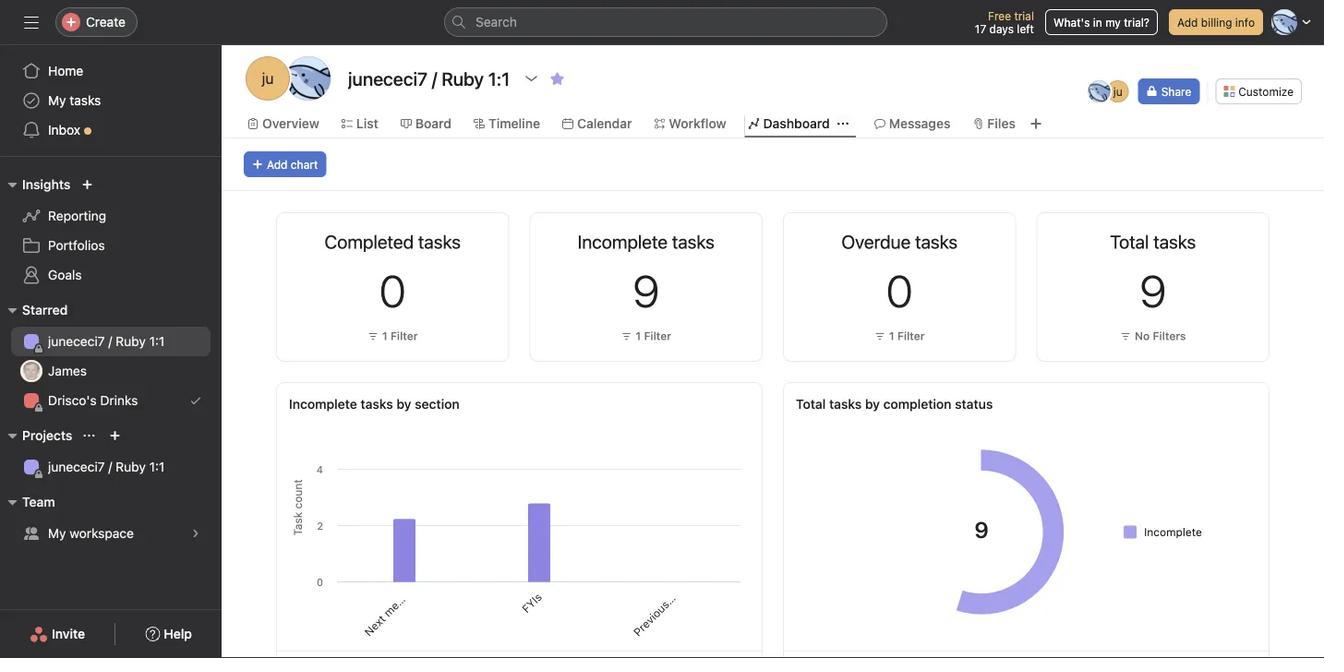 Task type: locate. For each thing, give the bounding box(es) containing it.
1 filter from the left
[[391, 330, 418, 343]]

/ inside starred element
[[108, 334, 112, 349]]

1 junececi7 / ruby 1:1 from the top
[[48, 334, 165, 349]]

completion status
[[884, 397, 993, 412]]

0 horizontal spatial 1 filter
[[382, 330, 418, 343]]

0 vertical spatial junececi7 / ruby 1:1
[[48, 334, 165, 349]]

1 horizontal spatial filter
[[644, 330, 672, 343]]

drinks
[[100, 393, 138, 408]]

0 vertical spatial 1:1
[[149, 334, 165, 349]]

total tasks
[[1111, 231, 1196, 253]]

0 horizontal spatial 9 button
[[633, 265, 660, 317]]

2 0 from the left
[[887, 265, 913, 317]]

0 vertical spatial /
[[108, 334, 112, 349]]

my up inbox
[[48, 93, 66, 108]]

ruby for 1st junececi7 / ruby 1:1 link
[[116, 334, 146, 349]]

inbox link
[[11, 115, 211, 145]]

tasks for incomplete
[[361, 397, 393, 412]]

1 / from the top
[[108, 334, 112, 349]]

3 1 filter from the left
[[889, 330, 925, 343]]

2 1 from the left
[[636, 330, 641, 343]]

calendar link
[[563, 114, 632, 134]]

junececi7 / ruby 1:1 for junececi7 / ruby 1:1 link in the projects element
[[48, 460, 165, 475]]

0 horizontal spatial 0
[[379, 265, 406, 317]]

1
[[382, 330, 388, 343], [636, 330, 641, 343], [889, 330, 895, 343]]

trial
[[1015, 9, 1035, 22]]

tab actions image
[[838, 118, 849, 129]]

calendar
[[577, 116, 632, 131]]

1 horizontal spatial tasks
[[361, 397, 393, 412]]

ra down the in
[[1093, 85, 1107, 98]]

insights
[[22, 177, 71, 192]]

2 view chart image from the left
[[677, 232, 692, 247]]

1 filter button for incomplete tasks
[[616, 327, 676, 345]]

0 button down overdue tasks on the top right of page
[[887, 265, 913, 317]]

my tasks
[[48, 93, 101, 108]]

0 button
[[379, 265, 406, 317], [887, 265, 913, 317]]

insights element
[[0, 168, 222, 294]]

0 horizontal spatial ju
[[262, 70, 274, 87]]

my inside teams element
[[48, 526, 66, 541]]

0 down overdue tasks on the top right of page
[[887, 265, 913, 317]]

junececi7 / ruby 1:1
[[48, 334, 165, 349], [48, 460, 165, 475]]

2 horizontal spatial 1
[[889, 330, 895, 343]]

edit chart image for overdue tasks
[[957, 232, 971, 247]]

1 horizontal spatial 9 button
[[1140, 265, 1167, 317]]

ruby inside projects element
[[116, 460, 146, 475]]

3 filter from the left
[[898, 330, 925, 343]]

starred element
[[0, 294, 222, 419]]

2 1:1 from the top
[[149, 460, 165, 475]]

1 horizontal spatial add
[[1178, 16, 1198, 29]]

my
[[48, 93, 66, 108], [48, 526, 66, 541]]

/ down new project or portfolio image
[[108, 460, 112, 475]]

billing
[[1202, 16, 1233, 29]]

edit chart image
[[449, 232, 464, 247], [957, 232, 971, 247]]

chart
[[291, 158, 318, 171]]

1 horizontal spatial incomplete
[[1145, 526, 1203, 539]]

/
[[108, 334, 112, 349], [108, 460, 112, 475]]

junececi7 / ruby 1:1 link inside projects element
[[11, 453, 211, 482]]

0 horizontal spatial 0 button
[[379, 265, 406, 317]]

1 edit chart image from the left
[[449, 232, 464, 247]]

previous topics
[[631, 573, 697, 639]]

next meeting
[[362, 581, 420, 639]]

2 0 button from the left
[[887, 265, 913, 317]]

9 button for incomplete tasks
[[633, 265, 660, 317]]

tasks inside global element
[[70, 93, 101, 108]]

0 horizontal spatial edit chart image
[[449, 232, 464, 247]]

1 9 button from the left
[[633, 265, 660, 317]]

team button
[[0, 491, 55, 514]]

no filters button
[[1116, 327, 1191, 345]]

previous
[[631, 598, 672, 639]]

2 ruby from the top
[[116, 460, 146, 475]]

messages
[[889, 116, 951, 131]]

ju left share button
[[1114, 85, 1123, 98]]

1 horizontal spatial 0 button
[[887, 265, 913, 317]]

1 my from the top
[[48, 93, 66, 108]]

2 1 filter button from the left
[[616, 327, 676, 345]]

view chart image for overdue tasks
[[931, 232, 945, 247]]

0 down completed tasks
[[379, 265, 406, 317]]

1:1 for 1st junececi7 / ruby 1:1 link
[[149, 334, 165, 349]]

0 vertical spatial incomplete
[[289, 397, 357, 412]]

2 junececi7 / ruby 1:1 link from the top
[[11, 453, 211, 482]]

team
[[22, 495, 55, 510]]

1 view chart image from the left
[[424, 232, 438, 247]]

0 vertical spatial add
[[1178, 16, 1198, 29]]

total tasks by completion status
[[796, 397, 993, 412]]

add left chart on the top of page
[[267, 158, 288, 171]]

1:1 for junececi7 / ruby 1:1 link in the projects element
[[149, 460, 165, 475]]

0 vertical spatial junececi7 / ruby 1:1 link
[[11, 327, 211, 357]]

1:1 up teams element
[[149, 460, 165, 475]]

9 for total tasks
[[1140, 265, 1167, 317]]

1 vertical spatial junececi7 / ruby 1:1
[[48, 460, 165, 475]]

junececi7 inside projects element
[[48, 460, 105, 475]]

junececi7 / ruby 1:1 up 'james'
[[48, 334, 165, 349]]

projects element
[[0, 419, 222, 486]]

None text field
[[344, 62, 515, 95]]

my workspace
[[48, 526, 134, 541]]

reporting link
[[11, 201, 211, 231]]

1 horizontal spatial ju
[[1114, 85, 1123, 98]]

1 horizontal spatial edit chart image
[[957, 232, 971, 247]]

my down team
[[48, 526, 66, 541]]

/ for junececi7 / ruby 1:1 link in the projects element
[[108, 460, 112, 475]]

2 edit chart image from the left
[[957, 232, 971, 247]]

9 for incomplete tasks
[[633, 265, 660, 317]]

0
[[379, 265, 406, 317], [887, 265, 913, 317]]

tasks
[[70, 93, 101, 108], [361, 397, 393, 412], [830, 397, 862, 412]]

2 my from the top
[[48, 526, 66, 541]]

1 filter button
[[363, 327, 423, 345], [616, 327, 676, 345], [870, 327, 930, 345]]

starred button
[[0, 299, 68, 321]]

1 vertical spatial ruby
[[116, 460, 146, 475]]

3 view chart image from the left
[[931, 232, 945, 247]]

drisco's drinks
[[48, 393, 138, 408]]

3 1 from the left
[[889, 330, 895, 343]]

search list box
[[444, 7, 888, 37]]

ruby inside starred element
[[116, 334, 146, 349]]

0 vertical spatial junececi7
[[48, 334, 105, 349]]

what's in my trial?
[[1054, 16, 1150, 29]]

list link
[[342, 114, 379, 134]]

junececi7 up 'james'
[[48, 334, 105, 349]]

2 filter from the left
[[644, 330, 672, 343]]

1 0 from the left
[[379, 265, 406, 317]]

junececi7
[[48, 334, 105, 349], [48, 460, 105, 475]]

0 horizontal spatial filter
[[391, 330, 418, 343]]

drisco's drinks link
[[11, 386, 211, 416]]

junececi7 / ruby 1:1 link
[[11, 327, 211, 357], [11, 453, 211, 482]]

2 horizontal spatial filter
[[898, 330, 925, 343]]

1 ruby from the top
[[116, 334, 146, 349]]

tasks left 'by'
[[830, 397, 862, 412]]

junececi7 / ruby 1:1 link down new project or portfolio image
[[11, 453, 211, 482]]

1 filter
[[382, 330, 418, 343], [636, 330, 672, 343], [889, 330, 925, 343]]

9 down incomplete tasks
[[633, 265, 660, 317]]

junececi7 inside starred element
[[48, 334, 105, 349]]

my for my workspace
[[48, 526, 66, 541]]

tasks down home
[[70, 93, 101, 108]]

help button
[[133, 618, 204, 651]]

3 1 filter button from the left
[[870, 327, 930, 345]]

9 button down incomplete tasks
[[633, 265, 660, 317]]

2 9 from the left
[[1140, 265, 1167, 317]]

1 horizontal spatial 1 filter button
[[616, 327, 676, 345]]

1 vertical spatial 1:1
[[149, 460, 165, 475]]

junececi7 / ruby 1:1 inside starred element
[[48, 334, 165, 349]]

9 button up no filters button
[[1140, 265, 1167, 317]]

junececi7 down show options, current sort, top image
[[48, 460, 105, 475]]

0 horizontal spatial incomplete
[[289, 397, 357, 412]]

1 vertical spatial my
[[48, 526, 66, 541]]

1 vertical spatial junececi7 / ruby 1:1 link
[[11, 453, 211, 482]]

1 1:1 from the top
[[149, 334, 165, 349]]

ruby up drinks
[[116, 334, 146, 349]]

1 horizontal spatial 0
[[887, 265, 913, 317]]

2 horizontal spatial tasks
[[830, 397, 862, 412]]

share
[[1162, 85, 1192, 98]]

filter for overdue tasks
[[898, 330, 925, 343]]

junececi7 / ruby 1:1 inside projects element
[[48, 460, 165, 475]]

9
[[633, 265, 660, 317], [1140, 265, 1167, 317]]

junececi7 / ruby 1:1 for 1st junececi7 / ruby 1:1 link
[[48, 334, 165, 349]]

junececi7 / ruby 1:1 link up 'james'
[[11, 327, 211, 357]]

meeting
[[381, 581, 420, 620]]

my
[[1106, 16, 1121, 29]]

ruby
[[116, 334, 146, 349], [116, 460, 146, 475]]

1 vertical spatial incomplete
[[1145, 526, 1203, 539]]

4 view chart image from the left
[[1184, 232, 1199, 247]]

0 horizontal spatial 1 filter button
[[363, 327, 423, 345]]

2 junececi7 / ruby 1:1 from the top
[[48, 460, 165, 475]]

2 / from the top
[[108, 460, 112, 475]]

incomplete tasks
[[578, 231, 715, 253]]

2 horizontal spatial 1 filter
[[889, 330, 925, 343]]

0 horizontal spatial add
[[267, 158, 288, 171]]

0 horizontal spatial 1
[[382, 330, 388, 343]]

what's in my trial? button
[[1046, 9, 1158, 35]]

view chart image
[[424, 232, 438, 247], [677, 232, 692, 247], [931, 232, 945, 247], [1184, 232, 1199, 247]]

add chart button
[[244, 151, 326, 177]]

ruby down new project or portfolio image
[[116, 460, 146, 475]]

list
[[356, 116, 379, 131]]

2 horizontal spatial 1 filter button
[[870, 327, 930, 345]]

0 vertical spatial my
[[48, 93, 66, 108]]

ju up overview link
[[262, 70, 274, 87]]

1 0 button from the left
[[379, 265, 406, 317]]

incomplete
[[289, 397, 357, 412], [1145, 526, 1203, 539]]

1 1 filter from the left
[[382, 330, 418, 343]]

1 junececi7 from the top
[[48, 334, 105, 349]]

no filters
[[1135, 330, 1187, 343]]

0 horizontal spatial tasks
[[70, 93, 101, 108]]

add left billing
[[1178, 16, 1198, 29]]

tasks left by section
[[361, 397, 393, 412]]

invite
[[52, 627, 85, 642]]

2 9 button from the left
[[1140, 265, 1167, 317]]

1:1 up the drisco's drinks link
[[149, 334, 165, 349]]

2 junececi7 from the top
[[48, 460, 105, 475]]

add for add chart
[[267, 158, 288, 171]]

1 vertical spatial junececi7
[[48, 460, 105, 475]]

overdue tasks
[[842, 231, 958, 253]]

1 horizontal spatial 1 filter
[[636, 330, 672, 343]]

add for add billing info
[[1178, 16, 1198, 29]]

my inside global element
[[48, 93, 66, 108]]

ra
[[299, 70, 318, 87], [1093, 85, 1107, 98]]

9 button
[[633, 265, 660, 317], [1140, 265, 1167, 317]]

dashboard link
[[749, 114, 830, 134]]

view chart image for completed tasks
[[424, 232, 438, 247]]

filter
[[391, 330, 418, 343], [644, 330, 672, 343], [898, 330, 925, 343]]

1:1 inside starred element
[[149, 334, 165, 349]]

james
[[48, 363, 87, 379]]

1 vertical spatial add
[[267, 158, 288, 171]]

1:1
[[149, 334, 165, 349], [149, 460, 165, 475]]

1 9 from the left
[[633, 265, 660, 317]]

1 for overdue tasks
[[889, 330, 895, 343]]

ra up 'overview'
[[299, 70, 318, 87]]

messages link
[[875, 114, 951, 134]]

in
[[1094, 16, 1103, 29]]

1 1 filter button from the left
[[363, 327, 423, 345]]

1 vertical spatial /
[[108, 460, 112, 475]]

9 up no filters button
[[1140, 265, 1167, 317]]

filter for completed tasks
[[391, 330, 418, 343]]

files
[[988, 116, 1016, 131]]

junececi7 / ruby 1:1 down new project or portfolio image
[[48, 460, 165, 475]]

0 horizontal spatial 9
[[633, 265, 660, 317]]

0 button for overdue tasks
[[887, 265, 913, 317]]

starred
[[22, 303, 68, 318]]

0 button for completed tasks
[[379, 265, 406, 317]]

1 horizontal spatial 1
[[636, 330, 641, 343]]

insights button
[[0, 174, 71, 196]]

/ up the drisco's drinks link
[[108, 334, 112, 349]]

customize
[[1239, 85, 1294, 98]]

1 1 from the left
[[382, 330, 388, 343]]

1 horizontal spatial 9
[[1140, 265, 1167, 317]]

/ inside projects element
[[108, 460, 112, 475]]

1:1 inside projects element
[[149, 460, 165, 475]]

0 vertical spatial ruby
[[116, 334, 146, 349]]

2 1 filter from the left
[[636, 330, 672, 343]]

0 button down completed tasks
[[379, 265, 406, 317]]



Task type: vqa. For each thing, say whether or not it's contained in the screenshot.
Attachments: Add a file to this task, Do you have any Juice? image on the top right of the page
no



Task type: describe. For each thing, give the bounding box(es) containing it.
workflow link
[[654, 114, 727, 134]]

see details, my workspace image
[[190, 528, 201, 539]]

board link
[[401, 114, 452, 134]]

search
[[476, 14, 517, 30]]

customize button
[[1216, 79, 1302, 104]]

timeline link
[[474, 114, 540, 134]]

by
[[865, 397, 880, 412]]

left
[[1017, 22, 1035, 35]]

edit chart image
[[703, 232, 718, 247]]

1 filter button for completed tasks
[[363, 327, 423, 345]]

new image
[[82, 179, 93, 190]]

board
[[416, 116, 452, 131]]

free
[[988, 9, 1011, 22]]

incomplete tasks by section
[[289, 397, 460, 412]]

show options, current sort, top image
[[84, 430, 95, 442]]

tasks for total
[[830, 397, 862, 412]]

filter for incomplete tasks
[[644, 330, 672, 343]]

what's
[[1054, 16, 1090, 29]]

workspace
[[70, 526, 134, 541]]

my tasks link
[[11, 86, 211, 115]]

view chart image for incomplete tasks
[[677, 232, 692, 247]]

drisco's
[[48, 393, 97, 408]]

edit chart image for completed tasks
[[449, 232, 464, 247]]

17
[[975, 22, 987, 35]]

by section
[[397, 397, 460, 412]]

next
[[362, 613, 388, 639]]

junececi7 for 1st junececi7 / ruby 1:1 link
[[48, 334, 105, 349]]

home
[[48, 63, 83, 79]]

overview link
[[248, 114, 319, 134]]

free trial 17 days left
[[975, 9, 1035, 35]]

1 horizontal spatial ra
[[1093, 85, 1107, 98]]

share button
[[1139, 79, 1200, 104]]

projects
[[22, 428, 72, 443]]

timeline
[[489, 116, 540, 131]]

1 for incomplete tasks
[[636, 330, 641, 343]]

fyis
[[520, 591, 545, 616]]

projects button
[[0, 425, 72, 447]]

goals link
[[11, 260, 211, 290]]

goals
[[48, 267, 82, 283]]

invite button
[[18, 618, 97, 651]]

portfolios link
[[11, 231, 211, 260]]

overview
[[262, 116, 319, 131]]

completed tasks
[[325, 231, 461, 253]]

search button
[[444, 7, 888, 37]]

new project or portfolio image
[[109, 430, 120, 442]]

0 for overdue tasks
[[887, 265, 913, 317]]

0 horizontal spatial ra
[[299, 70, 318, 87]]

1 filter button for overdue tasks
[[870, 327, 930, 345]]

add billing info
[[1178, 16, 1255, 29]]

add billing info button
[[1169, 9, 1264, 35]]

my for my tasks
[[48, 93, 66, 108]]

my workspace link
[[11, 519, 211, 549]]

1 junececi7 / ruby 1:1 link from the top
[[11, 327, 211, 357]]

1 filter for incomplete tasks
[[636, 330, 672, 343]]

reporting
[[48, 208, 106, 224]]

info
[[1236, 16, 1255, 29]]

home link
[[11, 56, 211, 86]]

files link
[[973, 114, 1016, 134]]

workflow
[[669, 116, 727, 131]]

portfolios
[[48, 238, 105, 253]]

teams element
[[0, 486, 222, 552]]

create button
[[55, 7, 138, 37]]

add tab image
[[1029, 116, 1044, 131]]

create
[[86, 14, 126, 30]]

days
[[990, 22, 1014, 35]]

9 button for total tasks
[[1140, 265, 1167, 317]]

topics
[[665, 573, 697, 605]]

1 filter for completed tasks
[[382, 330, 418, 343]]

dashboard
[[764, 116, 830, 131]]

no
[[1135, 330, 1150, 343]]

total
[[796, 397, 826, 412]]

show options image
[[524, 71, 539, 86]]

0 for completed tasks
[[379, 265, 406, 317]]

global element
[[0, 45, 222, 156]]

filters
[[1153, 330, 1187, 343]]

junececi7 for junececi7 / ruby 1:1 link in the projects element
[[48, 460, 105, 475]]

1 filter for overdue tasks
[[889, 330, 925, 343]]

hide sidebar image
[[24, 15, 39, 30]]

ruby for junececi7 / ruby 1:1 link in the projects element
[[116, 460, 146, 475]]

1 for completed tasks
[[382, 330, 388, 343]]

incomplete for incomplete tasks by section
[[289, 397, 357, 412]]

remove from starred image
[[550, 71, 565, 86]]

incomplete for incomplete
[[1145, 526, 1203, 539]]

ja
[[25, 365, 37, 378]]

help
[[164, 627, 192, 642]]

tasks for my
[[70, 93, 101, 108]]

inbox
[[48, 122, 80, 138]]

/ for 1st junececi7 / ruby 1:1 link
[[108, 334, 112, 349]]

add chart
[[267, 158, 318, 171]]

trial?
[[1124, 16, 1150, 29]]



